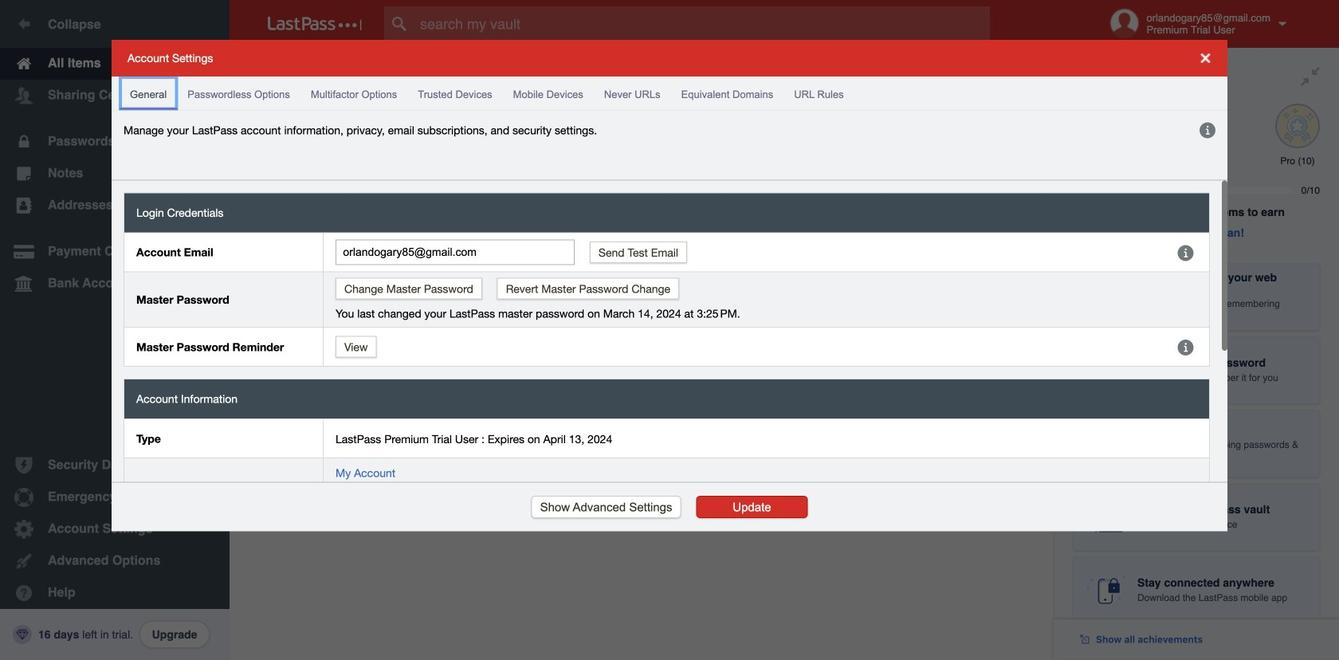 Task type: describe. For each thing, give the bounding box(es) containing it.
main navigation navigation
[[0, 0, 230, 660]]

Search search field
[[384, 6, 1022, 41]]



Task type: locate. For each thing, give the bounding box(es) containing it.
lastpass image
[[268, 17, 362, 31]]

search my vault text field
[[384, 6, 1022, 41]]

main content main content
[[230, 48, 1054, 52]]



Task type: vqa. For each thing, say whether or not it's contained in the screenshot.
Main content main content
yes



